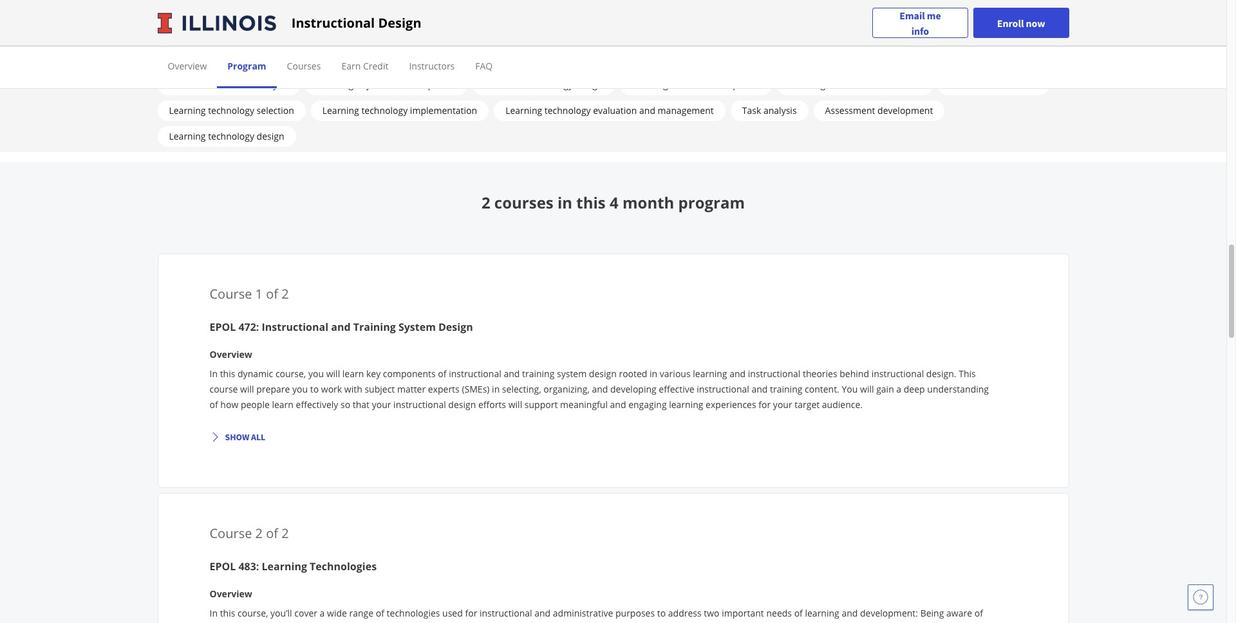 Task type: describe. For each thing, give the bounding box(es) containing it.
in this course, you'll cover a wide range of technologies  used for instructional and administrative purposes to address two important needs of learning and development: being aware of recent developments in relevant technologies, and effectively selecting and using appropriate technologies to enhance learning and communication.
[[210, 608, 984, 624]]

instructional up (smes)
[[449, 368, 502, 380]]

you'll
[[271, 608, 292, 620]]

0 horizontal spatial analysis
[[255, 79, 289, 91]]

prepare
[[257, 383, 290, 396]]

communication.
[[764, 623, 832, 624]]

instructional up target
[[748, 368, 801, 380]]

1 horizontal spatial evaluation
[[995, 79, 1039, 91]]

email me info
[[900, 9, 942, 37]]

subject
[[365, 383, 395, 396]]

learning for learning technology evaluation and management
[[506, 104, 543, 117]]

learning technology selection
[[169, 104, 294, 117]]

enhance
[[671, 623, 707, 624]]

used
[[443, 608, 463, 620]]

design left rooted
[[589, 368, 617, 380]]

aware
[[947, 608, 973, 620]]

dynamic
[[238, 368, 273, 380]]

people
[[241, 399, 270, 411]]

instructional design
[[292, 14, 422, 31]]

2 left courses
[[482, 192, 491, 213]]

important
[[722, 608, 765, 620]]

0 horizontal spatial now
[[297, 17, 315, 29]]

strategy
[[539, 79, 573, 91]]

1 vertical spatial technologies
[[604, 623, 657, 624]]

of up epol 483: learning technologies
[[266, 525, 278, 543]]

0 vertical spatial technologies
[[387, 608, 440, 620]]

developments
[[239, 623, 299, 624]]

work
[[321, 383, 342, 396]]

help center image
[[1194, 590, 1209, 606]]

it
[[387, 17, 393, 29]]

being
[[921, 608, 945, 620]]

courses link
[[287, 60, 321, 72]]

technology for selection
[[208, 104, 254, 117]]

2 up 483:
[[256, 525, 263, 543]]

content
[[671, 79, 703, 91]]

earn
[[342, 60, 361, 72]]

implementation
[[410, 104, 477, 117]]

2 horizontal spatial development
[[878, 104, 934, 117]]

instructional down matter
[[394, 399, 446, 411]]

483:
[[239, 560, 259, 574]]

selecting
[[469, 623, 506, 624]]

email
[[900, 9, 926, 22]]

will down webinar
[[221, 43, 244, 60]]

watch it today link
[[359, 17, 419, 29]]

courses
[[495, 192, 554, 213]]

audience.
[[823, 399, 863, 411]]

relevant
[[311, 623, 346, 624]]

of up technologies,
[[376, 608, 385, 620]]

learning outcomes assessment
[[789, 79, 922, 91]]

technologies,
[[348, 623, 404, 624]]

instructional inside in this course, you'll cover a wide range of technologies  used for instructional and administrative purposes to address two important needs of learning and development: being aware of recent developments in relevant technologies, and effectively selecting and using appropriate technologies to enhance learning and communication.
[[480, 608, 533, 620]]

that
[[353, 399, 370, 411]]

in for course 1 of 2
[[210, 368, 218, 380]]

enroll
[[998, 16, 1025, 29]]

technology for evaluation
[[545, 104, 591, 117]]

1 vertical spatial analysis
[[764, 104, 797, 117]]

how
[[221, 399, 239, 411]]

matter
[[397, 383, 426, 396]]

epol for course 1 of 2
[[210, 320, 236, 334]]

course, inside in this course, you'll cover a wide range of technologies  used for instructional and administrative purposes to address two important needs of learning and development: being aware of recent developments in relevant technologies, and effectively selecting and using appropriate technologies to enhance learning and communication.
[[238, 608, 268, 620]]

in right courses
[[558, 192, 573, 213]]

experiences
[[706, 399, 757, 411]]

experts
[[428, 383, 460, 396]]

technology for implementation
[[362, 104, 408, 117]]

engaging
[[629, 399, 667, 411]]

this for course 2 of 2
[[220, 608, 235, 620]]

meaningful
[[561, 399, 608, 411]]

development for learning objectives development
[[400, 79, 456, 91]]

show
[[225, 432, 250, 443]]

rooted
[[619, 368, 648, 380]]

instructional strategy design
[[484, 79, 603, 91]]

formative
[[950, 79, 992, 91]]

selecting,
[[502, 383, 542, 396]]

a inside in this dynamic course, you will learn key components of instructional and training system design rooted in various learning and instructional theories behind instructional design. this course will prepare you to work with subject matter experts (smes) in selecting, organizing, and developing effective instructional and training content. you will gain a deep understanding of how people learn effectively so that your instructional design efforts will support meaningful and engaging learning experiences for your target audience.
[[897, 383, 902, 396]]

0 vertical spatial training
[[522, 368, 555, 380]]

theories
[[803, 368, 838, 380]]

deep
[[904, 383, 926, 396]]

content.
[[805, 383, 840, 396]]

learning down two
[[709, 623, 743, 624]]

assessment development
[[826, 104, 934, 117]]

will right you
[[861, 383, 875, 396]]

of right 1
[[266, 285, 278, 303]]

for inside in this dynamic course, you will learn key components of instructional and training system design rooted in various learning and instructional theories behind instructional design. this course will prepare you to work with subject matter experts (smes) in selecting, organizing, and developing effective instructional and training content. you will gain a deep understanding of how people learn effectively so that your instructional design efforts will support meaningful and engaging learning experiences for your target audience.
[[759, 399, 771, 411]]

program
[[228, 60, 266, 72]]

2 right 1
[[282, 285, 289, 303]]

learner
[[223, 79, 253, 91]]

effectively inside in this course, you'll cover a wide range of technologies  used for instructional and administrative purposes to address two important needs of learning and development: being aware of recent developments in relevant technologies, and effectively selecting and using appropriate technologies to enhance learning and communication.
[[424, 623, 467, 624]]

instructors
[[409, 60, 455, 72]]

show all
[[225, 432, 266, 443]]

instructional up experiences
[[697, 383, 750, 396]]

university of illinois image
[[158, 13, 276, 33]]

courses
[[287, 60, 321, 72]]

enroll now button
[[974, 8, 1070, 38]]

enroll now
[[998, 16, 1046, 29]]

overview inside certificate menu element
[[168, 60, 207, 72]]

this for course 1 of 2
[[220, 368, 235, 380]]

design.
[[927, 368, 957, 380]]

webinar
[[217, 17, 251, 29]]

show all button
[[205, 426, 271, 449]]

for inside in this course, you'll cover a wide range of technologies  used for instructional and administrative purposes to address two important needs of learning and development: being aware of recent developments in relevant technologies, and effectively selecting and using appropriate technologies to enhance learning and communication.
[[465, 608, 478, 620]]

learning content development
[[632, 79, 761, 91]]

assessment
[[872, 79, 922, 91]]

objectives
[[356, 79, 398, 91]]

outcomes
[[828, 79, 870, 91]]

1 vertical spatial learn
[[272, 399, 294, 411]]

1 horizontal spatial training
[[771, 383, 803, 396]]

key
[[367, 368, 381, 380]]



Task type: vqa. For each thing, say whether or not it's contained in the screenshot.
half filled star image
no



Task type: locate. For each thing, give the bounding box(es) containing it.
support
[[525, 399, 558, 411]]

2 vertical spatial to
[[660, 623, 668, 624]]

development down assessment
[[878, 104, 934, 117]]

to left enhance
[[660, 623, 668, 624]]

this up recent
[[220, 608, 235, 620]]

0 horizontal spatial for
[[465, 608, 478, 620]]

1 vertical spatial effectively
[[424, 623, 467, 624]]

so
[[341, 399, 351, 411]]

appropriate
[[552, 623, 602, 624]]

instructional for instructional strategy design
[[484, 79, 537, 91]]

1 vertical spatial course,
[[238, 608, 268, 620]]

you down university of illinois image at left top
[[194, 43, 218, 60]]

learning up communication.
[[806, 608, 840, 620]]

learning for learning technology design
[[169, 130, 206, 142]]

gain
[[247, 43, 275, 60], [877, 383, 895, 396]]

1 epol from the top
[[210, 320, 236, 334]]

gain left 'deep'
[[877, 383, 895, 396]]

0 horizontal spatial learn
[[272, 399, 294, 411]]

faq link
[[476, 60, 493, 72]]

learn down prepare
[[272, 399, 294, 411]]

earn credit link
[[342, 60, 389, 72]]

0 vertical spatial overview
[[168, 60, 207, 72]]

1 horizontal spatial your
[[774, 399, 793, 411]]

0 vertical spatial for
[[759, 399, 771, 411]]

instructional down faq
[[484, 79, 537, 91]]

1 horizontal spatial analysis
[[764, 104, 797, 117]]

design down selection
[[257, 130, 284, 142]]

this inside in this dynamic course, you will learn key components of instructional and training system design rooted in various learning and instructional theories behind instructional design. this course will prepare you to work with subject matter experts (smes) in selecting, organizing, and developing effective instructional and training content. you will gain a deep understanding of how people learn effectively so that your instructional design efforts will support meaningful and engaging learning experiences for your target audience.
[[220, 368, 235, 380]]

1 vertical spatial evaluation
[[594, 104, 637, 117]]

learning down learning technology selection
[[169, 130, 206, 142]]

learning down earn
[[317, 79, 354, 91]]

in inside in this dynamic course, you will learn key components of instructional and training system design rooted in various learning and instructional theories behind instructional design. this course will prepare you to work with subject matter experts (smes) in selecting, organizing, and developing effective instructional and training content. you will gain a deep understanding of how people learn effectively so that your instructional design efforts will support meaningful and engaging learning experiences for your target audience.
[[210, 368, 218, 380]]

0 horizontal spatial gain
[[247, 43, 275, 60]]

development for learning content development
[[705, 79, 761, 91]]

training up target
[[771, 383, 803, 396]]

course left 1
[[210, 285, 252, 303]]

course up 483:
[[210, 525, 252, 543]]

development up 'task'
[[705, 79, 761, 91]]

program
[[679, 192, 745, 213]]

learning down objectives
[[323, 104, 359, 117]]

1 vertical spatial in
[[210, 608, 218, 620]]

0 vertical spatial effectively
[[296, 399, 338, 411]]

earn credit
[[342, 60, 389, 72]]

1 horizontal spatial for
[[759, 399, 771, 411]]

effectively down used
[[424, 623, 467, 624]]

learning down instructional strategy design
[[506, 104, 543, 117]]

2 vertical spatial overview
[[210, 588, 252, 600]]

to inside in this dynamic course, you will learn key components of instructional and training system design rooted in various learning and instructional theories behind instructional design. this course will prepare you to work with subject matter experts (smes) in selecting, organizing, and developing effective instructional and training content. you will gain a deep understanding of how people learn effectively so that your instructional design efforts will support meaningful and engaging learning experiences for your target audience.
[[310, 383, 319, 396]]

0 vertical spatial you
[[194, 43, 218, 60]]

1 vertical spatial overview
[[210, 349, 252, 361]]

of up communication.
[[795, 608, 803, 620]]

1 vertical spatial this
[[220, 368, 235, 380]]

various
[[660, 368, 691, 380]]

0 horizontal spatial course,
[[238, 608, 268, 620]]

technology down context and learner analysis
[[208, 104, 254, 117]]

in up recent
[[210, 608, 218, 620]]

range
[[350, 608, 374, 620]]

system
[[557, 368, 587, 380]]

info
[[912, 24, 930, 37]]

all
[[251, 432, 266, 443]]

effectively down work
[[296, 399, 338, 411]]

1 vertical spatial course
[[210, 525, 252, 543]]

2
[[482, 192, 491, 213], [282, 285, 289, 303], [256, 525, 263, 543], [282, 525, 289, 543]]

will up the people
[[240, 383, 254, 396]]

month
[[623, 192, 675, 213]]

0 vertical spatial to
[[310, 383, 319, 396]]

learn up with
[[343, 368, 364, 380]]

course, up developments
[[238, 608, 268, 620]]

0 horizontal spatial a
[[320, 608, 325, 620]]

4
[[610, 192, 619, 213]]

using
[[527, 623, 549, 624]]

to
[[310, 383, 319, 396], [658, 608, 666, 620], [660, 623, 668, 624]]

you up work
[[309, 368, 324, 380]]

overview up recent
[[210, 588, 252, 600]]

0 vertical spatial analysis
[[255, 79, 289, 91]]

0 vertical spatial this
[[577, 192, 606, 213]]

1 horizontal spatial a
[[897, 383, 902, 396]]

components
[[383, 368, 436, 380]]

1 vertical spatial you
[[309, 368, 324, 380]]

this left 4
[[577, 192, 606, 213]]

0 vertical spatial epol
[[210, 320, 236, 334]]

this
[[959, 368, 977, 380]]

0 vertical spatial in
[[210, 368, 218, 380]]

development:
[[861, 608, 919, 620]]

0 horizontal spatial your
[[372, 399, 391, 411]]

credit
[[363, 60, 389, 72]]

now left available!
[[297, 17, 315, 29]]

for right used
[[465, 608, 478, 620]]

faq
[[476, 60, 493, 72]]

purposes
[[616, 608, 655, 620]]

0 vertical spatial design
[[378, 14, 422, 31]]

1 vertical spatial to
[[658, 608, 666, 620]]

available!
[[317, 17, 356, 29]]

will up work
[[326, 368, 340, 380]]

learning for learning objectives development
[[317, 79, 354, 91]]

0 horizontal spatial technologies
[[387, 608, 440, 620]]

overview up context in the top of the page
[[168, 60, 207, 72]]

in down cover on the bottom of the page
[[301, 623, 309, 624]]

effectively
[[296, 399, 338, 411], [424, 623, 467, 624]]

course for course 2 of 2
[[210, 525, 252, 543]]

0 vertical spatial gain
[[247, 43, 275, 60]]

today
[[395, 17, 419, 29]]

you right prepare
[[292, 383, 308, 396]]

1 your from the left
[[372, 399, 391, 411]]

0 horizontal spatial evaluation
[[594, 104, 637, 117]]

1 vertical spatial design
[[439, 320, 473, 334]]

for
[[759, 399, 771, 411], [465, 608, 478, 620]]

1 horizontal spatial technologies
[[604, 623, 657, 624]]

1 vertical spatial for
[[465, 608, 478, 620]]

technology down learning technology selection
[[208, 130, 254, 142]]

learning right 483:
[[262, 560, 307, 574]]

now
[[1027, 16, 1046, 29], [297, 17, 315, 29]]

address
[[669, 608, 702, 620]]

of left how
[[210, 399, 218, 411]]

instructional right 472:
[[262, 320, 329, 334]]

learn
[[343, 368, 364, 380], [272, 399, 294, 411]]

now inside button
[[1027, 16, 1046, 29]]

course 2 of 2
[[210, 525, 289, 543]]

technologies down purposes
[[604, 623, 657, 624]]

technologies
[[310, 560, 377, 574]]

2 vertical spatial you
[[292, 383, 308, 396]]

0 vertical spatial instructional
[[292, 14, 375, 31]]

in up course
[[210, 368, 218, 380]]

instructors link
[[409, 60, 455, 72]]

1 horizontal spatial design
[[439, 320, 473, 334]]

a
[[897, 383, 902, 396], [320, 608, 325, 620]]

1 vertical spatial training
[[771, 383, 803, 396]]

learning for learning outcomes assessment
[[789, 79, 826, 91]]

two
[[704, 608, 720, 620]]

behind
[[840, 368, 870, 380]]

1 horizontal spatial learn
[[343, 368, 364, 380]]

training
[[522, 368, 555, 380], [771, 383, 803, 396]]

0 horizontal spatial development
[[400, 79, 456, 91]]

email me info button
[[873, 7, 969, 38]]

skills
[[158, 43, 191, 60]]

selection
[[257, 104, 294, 117]]

analysis up selection
[[255, 79, 289, 91]]

learning left "outcomes"
[[789, 79, 826, 91]]

of right the aware
[[975, 608, 984, 620]]

course
[[210, 383, 238, 396]]

and
[[204, 79, 220, 91], [640, 104, 656, 117], [331, 320, 351, 334], [504, 368, 520, 380], [730, 368, 746, 380], [592, 383, 608, 396], [752, 383, 768, 396], [610, 399, 627, 411], [535, 608, 551, 620], [842, 608, 858, 620], [406, 623, 422, 624], [508, 623, 524, 624], [746, 623, 762, 624]]

a left 'deep'
[[897, 383, 902, 396]]

task analysis
[[743, 104, 797, 117]]

in for course 2 of 2
[[210, 608, 218, 620]]

1 horizontal spatial gain
[[877, 383, 895, 396]]

learning for learning technology selection
[[169, 104, 206, 117]]

to left work
[[310, 383, 319, 396]]

epol for course 2 of 2
[[210, 560, 236, 574]]

instructional up "selecting"
[[480, 608, 533, 620]]

you
[[194, 43, 218, 60], [309, 368, 324, 380], [292, 383, 308, 396]]

learning for learning technology implementation
[[323, 104, 359, 117]]

recording
[[254, 17, 294, 29]]

effectively inside in this dynamic course, you will learn key components of instructional and training system design rooted in various learning and instructional theories behind instructional design. this course will prepare you to work with subject matter experts (smes) in selecting, organizing, and developing effective instructional and training content. you will gain a deep understanding of how people learn effectively so that your instructional design efforts will support meaningful and engaging learning experiences for your target audience.
[[296, 399, 338, 411]]

1 vertical spatial epol
[[210, 560, 236, 574]]

gain down recording
[[247, 43, 275, 60]]

gain inside in this dynamic course, you will learn key components of instructional and training system design rooted in various learning and instructional theories behind instructional design. this course will prepare you to work with subject matter experts (smes) in selecting, organizing, and developing effective instructional and training content. you will gain a deep understanding of how people learn effectively so that your instructional design efforts will support meaningful and engaging learning experiences for your target audience.
[[877, 383, 895, 396]]

target
[[795, 399, 820, 411]]

in inside in this course, you'll cover a wide range of technologies  used for instructional and administrative purposes to address two important needs of learning and development: being aware of recent developments in relevant technologies, and effectively selecting and using appropriate technologies to enhance learning and communication.
[[210, 608, 218, 620]]

0 horizontal spatial design
[[378, 14, 422, 31]]

skills you will gain
[[158, 43, 275, 60]]

1 vertical spatial a
[[320, 608, 325, 620]]

certificate menu element
[[158, 46, 1070, 88]]

instructional up 'deep'
[[872, 368, 925, 380]]

of up experts
[[438, 368, 447, 380]]

this inside in this course, you'll cover a wide range of technologies  used for instructional and administrative purposes to address two important needs of learning and development: being aware of recent developments in relevant technologies, and effectively selecting and using appropriate technologies to enhance learning and communication.
[[220, 608, 235, 620]]

training up selecting,
[[522, 368, 555, 380]]

organizing,
[[544, 383, 590, 396]]

epol left 472:
[[210, 320, 236, 334]]

learning right various
[[693, 368, 728, 380]]

efforts
[[479, 399, 506, 411]]

design up the learning technology evaluation and management
[[576, 79, 603, 91]]

to left address at the right bottom of the page
[[658, 608, 666, 620]]

learning technology design
[[169, 130, 284, 142]]

learning down effective
[[669, 399, 704, 411]]

overview for course 2 of 2
[[210, 588, 252, 600]]

your left target
[[774, 399, 793, 411]]

will
[[221, 43, 244, 60], [326, 368, 340, 380], [240, 383, 254, 396], [861, 383, 875, 396], [509, 399, 523, 411]]

0 vertical spatial evaluation
[[995, 79, 1039, 91]]

overview link
[[168, 60, 207, 72]]

development down instructors at left top
[[400, 79, 456, 91]]

1 horizontal spatial now
[[1027, 16, 1046, 29]]

learning technology evaluation and management
[[506, 104, 714, 117]]

1 vertical spatial instructional
[[484, 79, 537, 91]]

2 courses in this 4 month program
[[482, 192, 745, 213]]

technologies up technologies,
[[387, 608, 440, 620]]

design down (smes)
[[449, 399, 476, 411]]

learning objectives development
[[317, 79, 456, 91]]

1 horizontal spatial effectively
[[424, 623, 467, 624]]

0 vertical spatial course
[[210, 285, 252, 303]]

you
[[842, 383, 858, 396]]

1 vertical spatial gain
[[877, 383, 895, 396]]

.
[[419, 17, 421, 29]]

in right rooted
[[650, 368, 658, 380]]

technology down learning objectives development
[[362, 104, 408, 117]]

0 horizontal spatial effectively
[[296, 399, 338, 411]]

0 vertical spatial course,
[[276, 368, 306, 380]]

1 horizontal spatial development
[[705, 79, 761, 91]]

will down selecting,
[[509, 399, 523, 411]]

evaluation down certificate menu element
[[594, 104, 637, 117]]

of
[[266, 285, 278, 303], [438, 368, 447, 380], [210, 399, 218, 411], [266, 525, 278, 543], [376, 608, 385, 620], [795, 608, 803, 620], [975, 608, 984, 620]]

472:
[[239, 320, 259, 334]]

in this dynamic course, you will learn key components of instructional and training system design rooted in various learning and instructional theories behind instructional design. this course will prepare you to work with subject matter experts (smes) in selecting, organizing, and developing effective instructional and training content. you will gain a deep understanding of how people learn effectively so that your instructional design efforts will support meaningful and engaging learning experiences for your target audience.
[[210, 368, 990, 411]]

course, up prepare
[[276, 368, 306, 380]]

administrative
[[553, 608, 614, 620]]

instructional up earn
[[292, 14, 375, 31]]

formative evaluation
[[950, 79, 1039, 91]]

2 in from the top
[[210, 608, 218, 620]]

2 vertical spatial instructional
[[262, 320, 329, 334]]

2 epol from the top
[[210, 560, 236, 574]]

0 horizontal spatial training
[[522, 368, 555, 380]]

learning left the content
[[632, 79, 668, 91]]

learning down context in the top of the page
[[169, 104, 206, 117]]

analysis right 'task'
[[764, 104, 797, 117]]

2 your from the left
[[774, 399, 793, 411]]

me
[[928, 9, 942, 22]]

now right enroll on the top right of page
[[1027, 16, 1046, 29]]

for right experiences
[[759, 399, 771, 411]]

this up course
[[220, 368, 235, 380]]

1 in from the top
[[210, 368, 218, 380]]

epol 483: learning technologies
[[210, 560, 377, 574]]

2 up epol 483: learning technologies
[[282, 525, 289, 543]]

(smes)
[[462, 383, 490, 396]]

2 vertical spatial this
[[220, 608, 235, 620]]

your down subject
[[372, 399, 391, 411]]

2 course from the top
[[210, 525, 252, 543]]

learning
[[693, 368, 728, 380], [669, 399, 704, 411], [806, 608, 840, 620], [709, 623, 743, 624]]

effective
[[659, 383, 695, 396]]

informational webinar recording now available! watch it today .
[[158, 17, 421, 29]]

0 vertical spatial learn
[[343, 368, 364, 380]]

in up efforts
[[492, 383, 500, 396]]

learning for learning content development
[[632, 79, 668, 91]]

course, inside in this dynamic course, you will learn key components of instructional and training system design rooted in various learning and instructional theories behind instructional design. this course will prepare you to work with subject matter experts (smes) in selecting, organizing, and developing effective instructional and training content. you will gain a deep understanding of how people learn effectively so that your instructional design efforts will support meaningful and engaging learning experiences for your target audience.
[[276, 368, 306, 380]]

1 horizontal spatial course,
[[276, 368, 306, 380]]

0 vertical spatial a
[[897, 383, 902, 396]]

technology down strategy
[[545, 104, 591, 117]]

1 course from the top
[[210, 285, 252, 303]]

overview up dynamic
[[210, 349, 252, 361]]

developing
[[611, 383, 657, 396]]

technology for design
[[208, 130, 254, 142]]

a inside in this course, you'll cover a wide range of technologies  used for instructional and administrative purposes to address two important needs of learning and development: being aware of recent developments in relevant technologies, and effectively selecting and using appropriate technologies to enhance learning and communication.
[[320, 608, 325, 620]]

evaluation right formative
[[995, 79, 1039, 91]]

context
[[169, 79, 202, 91]]

a up 'relevant'
[[320, 608, 325, 620]]

course for course 1 of 2
[[210, 285, 252, 303]]

with
[[345, 383, 363, 396]]

epol left 483:
[[210, 560, 236, 574]]

wide
[[327, 608, 347, 620]]

cover
[[295, 608, 318, 620]]

instructional for instructional design
[[292, 14, 375, 31]]

overview for course 1 of 2
[[210, 349, 252, 361]]

in inside in this course, you'll cover a wide range of technologies  used for instructional and administrative purposes to address two important needs of learning and development: being aware of recent developments in relevant technologies, and effectively selecting and using appropriate technologies to enhance learning and communication.
[[301, 623, 309, 624]]

in
[[558, 192, 573, 213], [650, 368, 658, 380], [492, 383, 500, 396], [301, 623, 309, 624]]



